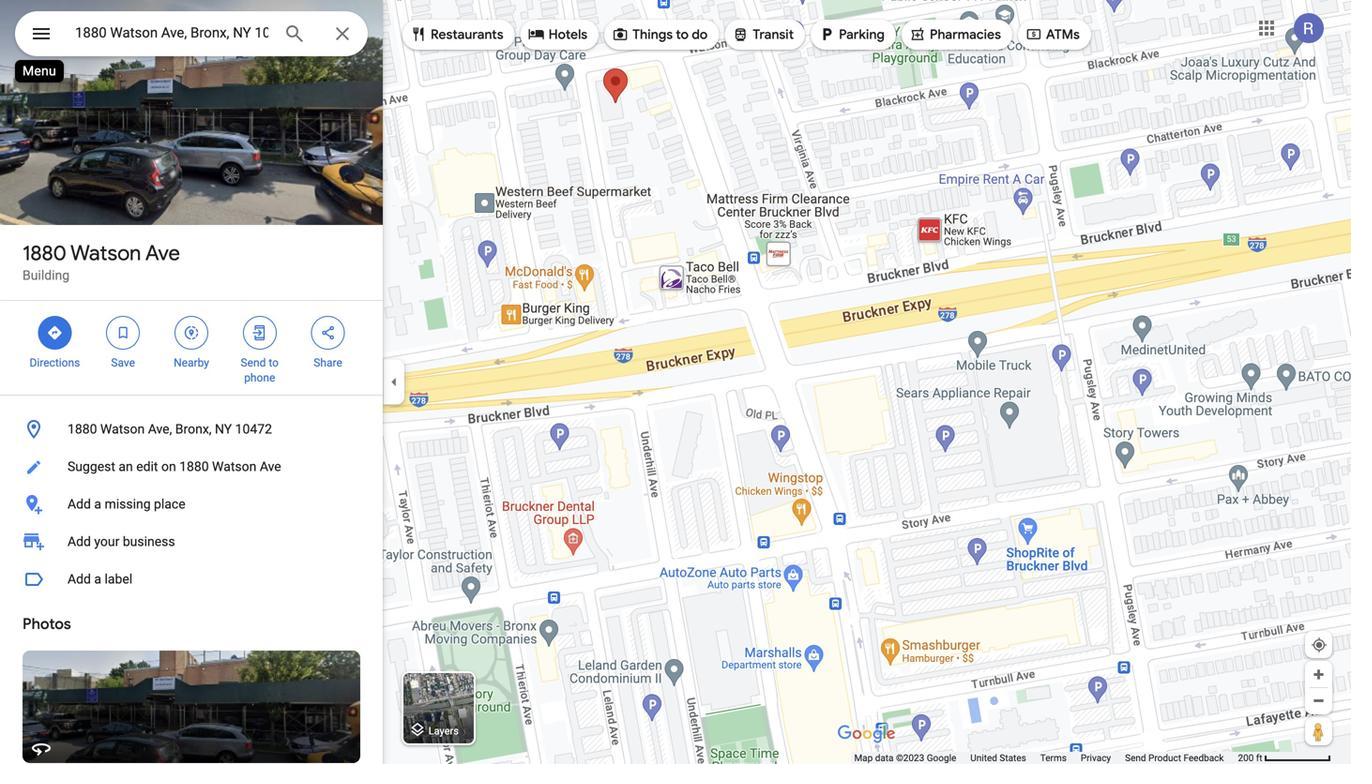 Task type: locate. For each thing, give the bounding box(es) containing it.
watson inside 'button'
[[100, 422, 145, 437]]

a left the label
[[94, 572, 101, 588]]

map data ©2023 google
[[855, 753, 957, 764]]

nearby
[[174, 357, 209, 370]]

feedback
[[1184, 753, 1224, 764]]

data
[[875, 753, 894, 764]]

ny
[[215, 422, 232, 437]]

united states
[[971, 753, 1027, 764]]

1880 inside button
[[179, 459, 209, 475]]

0 vertical spatial watson
[[70, 240, 141, 267]]

suggest an edit on 1880 watson ave button
[[0, 449, 383, 486]]

1 vertical spatial a
[[94, 572, 101, 588]]

0 vertical spatial ave
[[145, 240, 180, 267]]

0 vertical spatial add
[[68, 497, 91, 512]]

send inside send to phone
[[241, 357, 266, 370]]

1880 watson ave building
[[23, 240, 180, 283]]

a inside button
[[94, 497, 101, 512]]

product
[[1149, 753, 1182, 764]]

1880 right on on the left bottom
[[179, 459, 209, 475]]

1 horizontal spatial 1880
[[68, 422, 97, 437]]

a left missing
[[94, 497, 101, 512]]

1 vertical spatial to
[[269, 357, 279, 370]]

1 vertical spatial watson
[[100, 422, 145, 437]]

200 ft button
[[1238, 753, 1332, 764]]


[[183, 323, 200, 344]]

0 vertical spatial a
[[94, 497, 101, 512]]

united
[[971, 753, 998, 764]]

1 vertical spatial 1880
[[68, 422, 97, 437]]

0 horizontal spatial send
[[241, 357, 266, 370]]

edit
[[136, 459, 158, 475]]

0 vertical spatial 1880
[[23, 240, 66, 267]]

2 horizontal spatial 1880
[[179, 459, 209, 475]]

add a label
[[68, 572, 132, 588]]

1 vertical spatial send
[[1126, 753, 1147, 764]]

1 horizontal spatial ave
[[260, 459, 281, 475]]

add a missing place button
[[0, 486, 383, 524]]

1880
[[23, 240, 66, 267], [68, 422, 97, 437], [179, 459, 209, 475]]

none field inside 1880 watson ave, bronx, ny 10472 field
[[75, 22, 268, 44]]

atms
[[1046, 26, 1080, 43]]

200
[[1238, 753, 1254, 764]]

send left product
[[1126, 753, 1147, 764]]

1 vertical spatial add
[[68, 535, 91, 550]]

None field
[[75, 22, 268, 44]]

1880 Watson Ave, Bronx, NY 10472 field
[[15, 11, 368, 56]]

collapse side panel image
[[384, 372, 405, 393]]

0 horizontal spatial ave
[[145, 240, 180, 267]]

1 a from the top
[[94, 497, 101, 512]]

2 vertical spatial watson
[[212, 459, 257, 475]]

0 horizontal spatial 1880
[[23, 240, 66, 267]]

add your business
[[68, 535, 175, 550]]

ave,
[[148, 422, 172, 437]]

1880 inside 'button'
[[68, 422, 97, 437]]

an
[[119, 459, 133, 475]]

add left your
[[68, 535, 91, 550]]

map
[[855, 753, 873, 764]]

do
[[692, 26, 708, 43]]

watson inside button
[[212, 459, 257, 475]]

to
[[676, 26, 689, 43], [269, 357, 279, 370]]


[[410, 24, 427, 45]]


[[528, 24, 545, 45]]

business
[[123, 535, 175, 550]]

 button
[[15, 11, 68, 60]]

add for add your business
[[68, 535, 91, 550]]

actions for 1880 watson ave region
[[0, 301, 383, 395]]

1880 up the building
[[23, 240, 66, 267]]

 transit
[[732, 24, 794, 45]]

1 horizontal spatial send
[[1126, 753, 1147, 764]]

1 add from the top
[[68, 497, 91, 512]]

1880 up suggest
[[68, 422, 97, 437]]

2 vertical spatial add
[[68, 572, 91, 588]]

200 ft
[[1238, 753, 1263, 764]]

ave
[[145, 240, 180, 267], [260, 459, 281, 475]]

to left do
[[676, 26, 689, 43]]

photos
[[23, 615, 71, 634]]

on
[[161, 459, 176, 475]]

layers
[[429, 726, 459, 738]]

a for label
[[94, 572, 101, 588]]

 restaurants
[[410, 24, 504, 45]]

footer
[[855, 753, 1238, 765]]

to up the phone
[[269, 357, 279, 370]]

google account: ruby anderson  
(rubyanndersson@gmail.com) image
[[1294, 13, 1324, 43]]

add left the label
[[68, 572, 91, 588]]

0 vertical spatial to
[[676, 26, 689, 43]]

 pharmacies
[[909, 24, 1001, 45]]


[[320, 323, 337, 344]]

things
[[633, 26, 673, 43]]

2 vertical spatial 1880
[[179, 459, 209, 475]]

send up the phone
[[241, 357, 266, 370]]

footer inside google maps "element"
[[855, 753, 1238, 765]]

terms
[[1041, 753, 1067, 764]]

watson down ny
[[212, 459, 257, 475]]

watson up 
[[70, 240, 141, 267]]

watson
[[70, 240, 141, 267], [100, 422, 145, 437], [212, 459, 257, 475]]

2 a from the top
[[94, 572, 101, 588]]

0 horizontal spatial to
[[269, 357, 279, 370]]


[[30, 20, 53, 47]]

add a missing place
[[68, 497, 185, 512]]

to inside  things to do
[[676, 26, 689, 43]]

1 horizontal spatial to
[[676, 26, 689, 43]]

2 add from the top
[[68, 535, 91, 550]]

footer containing map data ©2023 google
[[855, 753, 1238, 765]]

suggest
[[68, 459, 115, 475]]

watson for ave,
[[100, 422, 145, 437]]

add down suggest
[[68, 497, 91, 512]]

add for add a missing place
[[68, 497, 91, 512]]

0 vertical spatial send
[[241, 357, 266, 370]]

3 add from the top
[[68, 572, 91, 588]]

phone
[[244, 372, 275, 385]]

send inside send product feedback "button"
[[1126, 753, 1147, 764]]

watson left ave,
[[100, 422, 145, 437]]

add inside button
[[68, 497, 91, 512]]


[[909, 24, 926, 45]]


[[732, 24, 749, 45]]

add inside button
[[68, 572, 91, 588]]

terms button
[[1041, 753, 1067, 765]]

send
[[241, 357, 266, 370], [1126, 753, 1147, 764]]

1880 inside 1880 watson ave building
[[23, 240, 66, 267]]

1 vertical spatial ave
[[260, 459, 281, 475]]

a inside button
[[94, 572, 101, 588]]

add
[[68, 497, 91, 512], [68, 535, 91, 550], [68, 572, 91, 588]]

send to phone
[[241, 357, 279, 385]]

show your location image
[[1311, 637, 1328, 654]]

send for send to phone
[[241, 357, 266, 370]]

watson inside 1880 watson ave building
[[70, 240, 141, 267]]

a
[[94, 497, 101, 512], [94, 572, 101, 588]]

building
[[23, 268, 70, 283]]



Task type: describe. For each thing, give the bounding box(es) containing it.
send product feedback button
[[1126, 753, 1224, 765]]


[[251, 323, 268, 344]]

united states button
[[971, 753, 1027, 765]]

1880 watson ave, bronx, ny 10472 button
[[0, 411, 383, 449]]

zoom out image
[[1312, 695, 1326, 709]]

add a label button
[[0, 561, 383, 599]]

 parking
[[819, 24, 885, 45]]

ft
[[1257, 753, 1263, 764]]

google
[[927, 753, 957, 764]]

missing
[[105, 497, 151, 512]]

place
[[154, 497, 185, 512]]

 hotels
[[528, 24, 588, 45]]

10472
[[235, 422, 272, 437]]

1880 watson ave main content
[[0, 0, 383, 765]]

google maps element
[[0, 0, 1352, 765]]


[[115, 323, 132, 344]]


[[1026, 24, 1043, 45]]

label
[[105, 572, 132, 588]]

a for missing
[[94, 497, 101, 512]]

add for add a label
[[68, 572, 91, 588]]

states
[[1000, 753, 1027, 764]]

send product feedback
[[1126, 753, 1224, 764]]

transit
[[753, 26, 794, 43]]


[[46, 323, 63, 344]]

share
[[314, 357, 342, 370]]

show street view coverage image
[[1306, 718, 1333, 746]]

1880 for ave,
[[68, 422, 97, 437]]


[[819, 24, 835, 45]]

save
[[111, 357, 135, 370]]

 search field
[[15, 11, 368, 60]]

your
[[94, 535, 120, 550]]

privacy
[[1081, 753, 1111, 764]]

to inside send to phone
[[269, 357, 279, 370]]

 atms
[[1026, 24, 1080, 45]]

privacy button
[[1081, 753, 1111, 765]]

zoom in image
[[1312, 668, 1326, 682]]

bronx,
[[175, 422, 212, 437]]


[[612, 24, 629, 45]]

ave inside 1880 watson ave building
[[145, 240, 180, 267]]

ave inside button
[[260, 459, 281, 475]]

©2023
[[896, 753, 925, 764]]

pharmacies
[[930, 26, 1001, 43]]

hotels
[[549, 26, 588, 43]]

 things to do
[[612, 24, 708, 45]]

add your business link
[[0, 524, 383, 561]]

directions
[[30, 357, 80, 370]]

1880 for ave
[[23, 240, 66, 267]]

parking
[[839, 26, 885, 43]]

restaurants
[[431, 26, 504, 43]]

watson for ave
[[70, 240, 141, 267]]

send for send product feedback
[[1126, 753, 1147, 764]]

suggest an edit on 1880 watson ave
[[68, 459, 281, 475]]

1880 watson ave, bronx, ny 10472
[[68, 422, 272, 437]]



Task type: vqa. For each thing, say whether or not it's contained in the screenshot.


